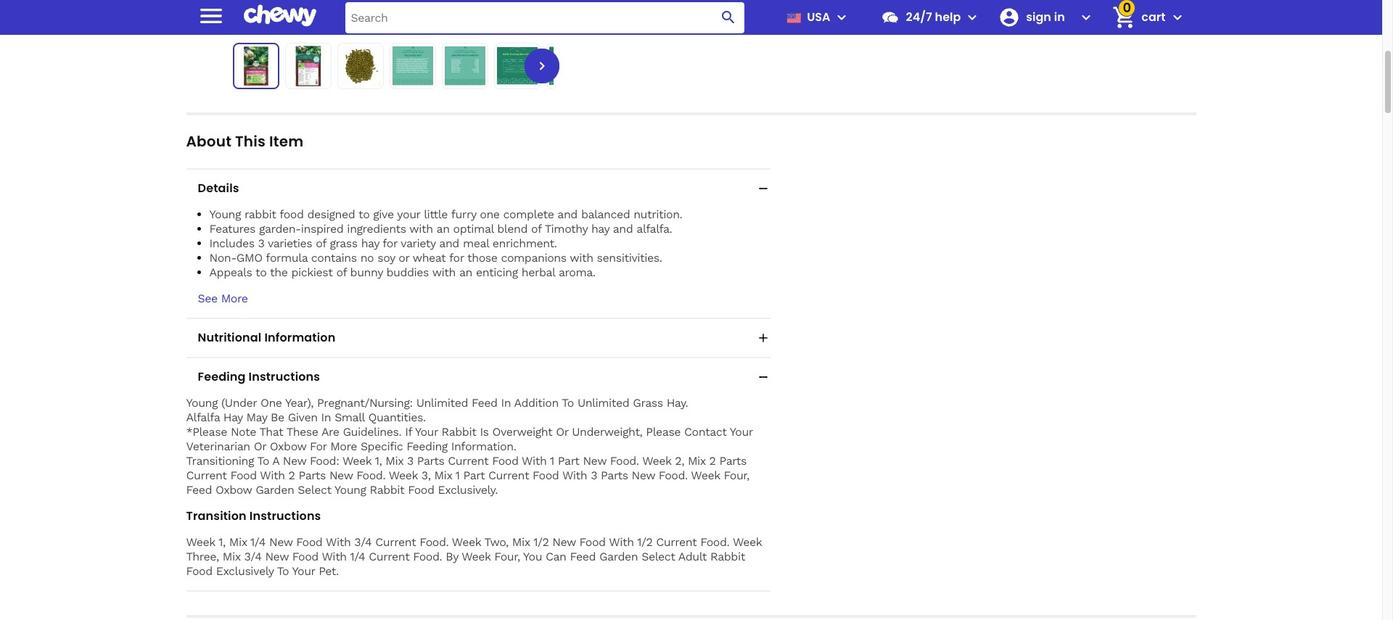Task type: describe. For each thing, give the bounding box(es) containing it.
1 horizontal spatial your
[[415, 425, 438, 439]]

0 vertical spatial to
[[358, 208, 370, 221]]

0 horizontal spatial 1/4
[[250, 535, 266, 549]]

balanced
[[581, 208, 630, 221]]

Search text field
[[345, 2, 745, 33]]

wheat
[[413, 251, 446, 265]]

appeals
[[209, 266, 252, 279]]

1 vertical spatial oxbow garden select young rabbit food, 4-lb bag slide 1 of 9 image
[[236, 46, 275, 86]]

new down transition instructions
[[269, 535, 293, 549]]

food:
[[310, 454, 339, 468]]

can
[[546, 550, 566, 564]]

sign in
[[1026, 9, 1065, 25]]

formula
[[266, 251, 308, 265]]

to inside 'week 1, mix 1/4 new food with 3/4 current food.  week two, mix 1/2 new food with 1/2 current food.  week three, mix 3/4 new food with 1/4 current food.  by week four, you can feed garden select adult rabbit food exclusively to your pet.'
[[277, 565, 289, 578]]

help menu image
[[964, 9, 981, 26]]

or
[[399, 251, 409, 265]]

24/7 help link
[[875, 0, 961, 35]]

herbal
[[521, 266, 555, 279]]

sensitivities.
[[597, 251, 662, 265]]

is
[[480, 425, 489, 439]]

1, inside young (under one year), pregnant/nursing: unlimited feed in addition to unlimited grass hay. alfalfa hay may be given in small quantities. *please note that these are guidelines. if your rabbit is overweight or underweight, please contact your veterinarian or oxbow for more specific feeding information. transitioning to a new food: week 1, mix 3 parts current food with 1 part new food. week 2, mix 2 parts current food with 2 parts new food. week 3, mix 1 part current food with 3 parts new food. week four, feed oxbow garden select young rabbit food exclusively.
[[375, 454, 382, 468]]

small
[[335, 411, 365, 424]]

instructions for transition instructions
[[249, 508, 321, 525]]

new up exclusively
[[265, 550, 289, 564]]

usa button
[[781, 0, 851, 35]]

these
[[286, 425, 318, 439]]

food. down the specific
[[356, 469, 385, 483]]

item
[[269, 131, 304, 152]]

3,
[[421, 469, 431, 483]]

food. up adult
[[700, 535, 729, 549]]

feeding inside young (under one year), pregnant/nursing: unlimited feed in addition to unlimited grass hay. alfalfa hay may be given in small quantities. *please note that these are guidelines. if your rabbit is overweight or underweight, please contact your veterinarian or oxbow for more specific feeding information. transitioning to a new food: week 1, mix 3 parts current food with 1 part new food. week 2, mix 2 parts current food with 2 parts new food. week 3, mix 1 part current food with 3 parts new food. week four, feed oxbow garden select young rabbit food exclusively.
[[406, 440, 448, 454]]

1 vertical spatial of
[[316, 237, 326, 250]]

food. down '2,'
[[659, 469, 688, 483]]

oxbow garden select young rabbit food, 4-lb bag slide 5 of 9 image
[[444, 46, 485, 86]]

0 vertical spatial feed
[[472, 396, 497, 410]]

given
[[288, 411, 318, 424]]

0 horizontal spatial an
[[437, 222, 450, 236]]

pickiest
[[291, 266, 333, 279]]

1 vertical spatial 2
[[288, 469, 295, 483]]

feeding instructions image
[[756, 370, 770, 385]]

0 vertical spatial with
[[409, 222, 433, 236]]

1 vertical spatial 3
[[407, 454, 413, 468]]

2 vertical spatial in
[[321, 411, 331, 424]]

cart menu image
[[1169, 9, 1186, 26]]

your inside 'week 1, mix 1/4 new food with 3/4 current food.  week two, mix 1/2 new food with 1/2 current food.  week three, mix 3/4 new food with 1/4 current food.  by week four, you can feed garden select adult rabbit food exclusively to your pet.'
[[292, 565, 315, 578]]

please
[[646, 425, 681, 439]]

new down please
[[632, 469, 655, 483]]

1 vertical spatial hay
[[361, 237, 379, 250]]

0 vertical spatial oxbow
[[270, 440, 306, 454]]

your
[[397, 208, 420, 221]]

information.
[[451, 440, 516, 454]]

enrichment.
[[493, 237, 557, 250]]

designed
[[307, 208, 355, 221]]

0 horizontal spatial 1
[[455, 469, 460, 483]]

are
[[321, 425, 339, 439]]

0 horizontal spatial feeding
[[198, 369, 246, 385]]

note
[[231, 425, 256, 439]]

1 horizontal spatial 2
[[709, 454, 716, 468]]

1 horizontal spatial 1
[[550, 454, 554, 468]]

1 horizontal spatial hay
[[591, 222, 609, 236]]

complete
[[503, 208, 554, 221]]

food. down "underweight,"
[[610, 454, 639, 468]]

the
[[270, 266, 288, 279]]

0 vertical spatial 3/4
[[354, 535, 372, 549]]

this
[[235, 131, 266, 152]]

0 horizontal spatial or
[[254, 440, 266, 454]]

little
[[424, 208, 448, 221]]

that
[[259, 425, 283, 439]]

specific
[[361, 440, 403, 454]]

1 horizontal spatial and
[[558, 208, 578, 221]]

0 vertical spatial rabbit
[[442, 425, 476, 439]]

details image
[[756, 181, 770, 196]]

parts down contact
[[719, 454, 747, 468]]

details
[[198, 180, 239, 197]]

0 horizontal spatial oxbow
[[215, 483, 252, 497]]

nutritional
[[198, 329, 262, 346]]

food
[[279, 208, 304, 221]]

non-
[[209, 251, 236, 265]]

companions
[[501, 251, 566, 265]]

quantities.
[[368, 411, 426, 424]]

bunny
[[350, 266, 383, 279]]

new up can
[[552, 535, 576, 549]]

timothy
[[545, 222, 588, 236]]

buddies
[[386, 266, 429, 279]]

0 vertical spatial for
[[383, 237, 397, 250]]

nutrition.
[[634, 208, 682, 221]]

new down "underweight,"
[[583, 454, 606, 468]]

1, inside 'week 1, mix 1/4 new food with 3/4 current food.  week two, mix 1/2 new food with 1/2 current food.  week three, mix 3/4 new food with 1/4 current food.  by week four, you can feed garden select adult rabbit food exclusively to your pet.'
[[219, 535, 226, 549]]

nutritional information
[[198, 329, 336, 346]]

food. up the by
[[420, 535, 449, 549]]

3 inside young rabbit food designed to give your little furry one complete and balanced nutrition. features garden-inspired ingredients with an optimal blend of timothy hay and alfalfa. includes 3 varieties of grass hay for variety and meal enrichment. non-gmo formula contains no soy or wheat for those companions with sensitivities. appeals to the pickiest of bunny buddies with an enticing herbal aroma.
[[258, 237, 264, 250]]

2,
[[675, 454, 684, 468]]

0 horizontal spatial and
[[439, 237, 459, 250]]

sign
[[1026, 9, 1051, 25]]

see
[[198, 292, 218, 305]]

oxbow garden select young rabbit food, 4-lb bag slide 6 of 9 image
[[497, 46, 537, 86]]

addition
[[514, 396, 559, 410]]

those
[[467, 251, 497, 265]]

pet.
[[319, 565, 339, 578]]

ingredients
[[347, 222, 406, 236]]

24/7
[[906, 9, 932, 25]]

hay
[[223, 411, 243, 424]]

1 1/2 from the left
[[533, 535, 549, 549]]

a
[[272, 454, 279, 468]]

grass
[[633, 396, 663, 410]]

1 horizontal spatial or
[[556, 425, 568, 439]]

one
[[260, 396, 282, 410]]

0 vertical spatial part
[[558, 454, 579, 468]]

underweight,
[[572, 425, 642, 439]]

transition
[[186, 508, 247, 525]]

hay.
[[667, 396, 688, 410]]

in inside sign in link
[[1054, 9, 1065, 25]]

2 vertical spatial with
[[432, 266, 456, 279]]

0 horizontal spatial feed
[[186, 483, 212, 497]]

2 horizontal spatial your
[[730, 425, 753, 439]]

includes
[[209, 237, 254, 250]]

soy
[[377, 251, 395, 265]]

pregnant/nursing:
[[317, 396, 413, 410]]

aroma.
[[559, 266, 595, 279]]

young rabbit food designed to give your little furry one complete and balanced nutrition. features garden-inspired ingredients with an optimal blend of timothy hay and alfalfa. includes 3 varieties of grass hay for variety and meal enrichment. non-gmo formula contains no soy or wheat for those companions with sensitivities. appeals to the pickiest of bunny buddies with an enticing herbal aroma.
[[209, 208, 682, 279]]

parts down food:
[[299, 469, 326, 483]]

see more
[[198, 292, 248, 305]]

account menu image
[[1078, 9, 1095, 26]]

give
[[373, 208, 394, 221]]

2 unlimited from the left
[[577, 396, 629, 410]]

rabbit inside 'week 1, mix 1/4 new food with 3/4 current food.  week two, mix 1/2 new food with 1/2 current food.  week three, mix 3/4 new food with 1/4 current food.  by week four, you can feed garden select adult rabbit food exclusively to your pet.'
[[710, 550, 745, 564]]

inspired
[[301, 222, 343, 236]]

help
[[935, 9, 961, 25]]

2 horizontal spatial to
[[562, 396, 574, 410]]

be
[[271, 411, 284, 424]]



Task type: locate. For each thing, give the bounding box(es) containing it.
1 vertical spatial oxbow
[[215, 483, 252, 497]]

1 horizontal spatial oxbow garden select young rabbit food, 4-lb bag slide 1 of 9 image
[[302, 0, 485, 24]]

to right addition
[[562, 396, 574, 410]]

0 vertical spatial to
[[562, 396, 574, 410]]

oxbow garden select young rabbit food, 4-lb bag slide 7 of 9 image
[[549, 46, 590, 86]]

2 horizontal spatial rabbit
[[710, 550, 745, 564]]

four, down two,
[[494, 550, 520, 564]]

unlimited up quantities.
[[416, 396, 468, 410]]

to left "the"
[[255, 266, 267, 279]]

0 horizontal spatial 2
[[288, 469, 295, 483]]

garden
[[256, 483, 294, 497], [599, 550, 638, 564]]

usa
[[807, 9, 830, 25]]

parts down "underweight,"
[[601, 469, 628, 483]]

24/7 help
[[906, 9, 961, 25]]

1, down the specific
[[375, 454, 382, 468]]

select left adult
[[642, 550, 675, 564]]

an down little
[[437, 222, 450, 236]]

hay
[[591, 222, 609, 236], [361, 237, 379, 250]]

1 horizontal spatial garden
[[599, 550, 638, 564]]

3
[[258, 237, 264, 250], [407, 454, 413, 468], [591, 469, 597, 483]]

hay up no at the left top of the page
[[361, 237, 379, 250]]

1, up 'three,'
[[219, 535, 226, 549]]

four, inside young (under one year), pregnant/nursing: unlimited feed in addition to unlimited grass hay. alfalfa hay may be given in small quantities. *please note that these are guidelines. if your rabbit is overweight or underweight, please contact your veterinarian or oxbow for more specific feeding information. transitioning to a new food: week 1, mix 3 parts current food with 1 part new food. week 2, mix 2 parts current food with 2 parts new food. week 3, mix 1 part current food with 3 parts new food. week four, feed oxbow garden select young rabbit food exclusively.
[[724, 469, 749, 483]]

or down addition
[[556, 425, 568, 439]]

2 horizontal spatial of
[[531, 222, 541, 236]]

0 vertical spatial 2
[[709, 454, 716, 468]]

rabbit down the specific
[[370, 483, 404, 497]]

*please
[[186, 425, 227, 439]]

3/4
[[354, 535, 372, 549], [244, 550, 262, 564]]

0 horizontal spatial four,
[[494, 550, 520, 564]]

and
[[558, 208, 578, 221], [613, 222, 633, 236], [439, 237, 459, 250]]

chewy support image
[[881, 8, 900, 27]]

in left addition
[[501, 396, 511, 410]]

2 horizontal spatial and
[[613, 222, 633, 236]]

select inside young (under one year), pregnant/nursing: unlimited feed in addition to unlimited grass hay. alfalfa hay may be given in small quantities. *please note that these are guidelines. if your rabbit is overweight or underweight, please contact your veterinarian or oxbow for more specific feeding information. transitioning to a new food: week 1, mix 3 parts current food with 1 part new food. week 2, mix 2 parts current food with 2 parts new food. week 3, mix 1 part current food with 3 parts new food. week four, feed oxbow garden select young rabbit food exclusively.
[[298, 483, 331, 497]]

three,
[[186, 550, 219, 564]]

1 vertical spatial garden
[[599, 550, 638, 564]]

0 vertical spatial oxbow garden select young rabbit food, 4-lb bag slide 1 of 9 image
[[302, 0, 485, 24]]

2 horizontal spatial 3
[[591, 469, 597, 483]]

feeding
[[198, 369, 246, 385], [406, 440, 448, 454]]

1 vertical spatial for
[[449, 251, 464, 265]]

list
[[233, 43, 592, 89]]

feed up the "is"
[[472, 396, 497, 410]]

to
[[562, 396, 574, 410], [257, 454, 269, 468], [277, 565, 289, 578]]

week 1, mix 1/4 new food with 3/4 current food.  week two, mix 1/2 new food with 1/2 current food.  week three, mix 3/4 new food with 1/4 current food.  by week four, you can feed garden select adult rabbit food exclusively to your pet.
[[186, 535, 762, 578]]

no
[[360, 251, 374, 265]]

new
[[283, 454, 306, 468], [583, 454, 606, 468], [329, 469, 353, 483], [632, 469, 655, 483], [269, 535, 293, 549], [552, 535, 576, 549], [265, 550, 289, 564]]

current
[[448, 454, 489, 468], [186, 469, 227, 483], [488, 469, 529, 483], [375, 535, 416, 549], [656, 535, 697, 549], [369, 550, 410, 564]]

for up soy
[[383, 237, 397, 250]]

with up variety
[[409, 222, 433, 236]]

2 vertical spatial rabbit
[[710, 550, 745, 564]]

young down food:
[[335, 483, 366, 497]]

your left pet. at the bottom left
[[292, 565, 315, 578]]

menu image
[[833, 9, 851, 26]]

parts up the 3,
[[417, 454, 444, 468]]

four, inside 'week 1, mix 1/4 new food with 3/4 current food.  week two, mix 1/2 new food with 1/2 current food.  week three, mix 3/4 new food with 1/4 current food.  by week four, you can feed garden select adult rabbit food exclusively to your pet.'
[[494, 550, 520, 564]]

0 vertical spatial hay
[[591, 222, 609, 236]]

1 horizontal spatial rabbit
[[442, 425, 476, 439]]

to
[[358, 208, 370, 221], [255, 266, 267, 279]]

garden down a
[[256, 483, 294, 497]]

furry
[[451, 208, 476, 221]]

overweight
[[492, 425, 552, 439]]

0 horizontal spatial your
[[292, 565, 315, 578]]

to up the ingredients
[[358, 208, 370, 221]]

2 vertical spatial to
[[277, 565, 289, 578]]

unlimited up "underweight,"
[[577, 396, 629, 410]]

menu image
[[196, 1, 225, 30]]

new down food:
[[329, 469, 353, 483]]

1 horizontal spatial select
[[642, 550, 675, 564]]

2 vertical spatial young
[[335, 483, 366, 497]]

0 vertical spatial feeding
[[198, 369, 246, 385]]

transition instructions
[[186, 508, 321, 525]]

and down 'balanced'
[[613, 222, 633, 236]]

oxbow up a
[[270, 440, 306, 454]]

young inside young rabbit food designed to give your little furry one complete and balanced nutrition. features garden-inspired ingredients with an optimal blend of timothy hay and alfalfa. includes 3 varieties of grass hay for variety and meal enrichment. non-gmo formula contains no soy or wheat for those companions with sensitivities. appeals to the pickiest of bunny buddies with an enticing herbal aroma.
[[209, 208, 241, 221]]

young up alfalfa
[[186, 396, 218, 410]]

1 vertical spatial in
[[501, 396, 511, 410]]

young for young rabbit food designed to give your little furry one complete and balanced nutrition. features garden-inspired ingredients with an optimal blend of timothy hay and alfalfa. includes 3 varieties of grass hay for variety and meal enrichment. non-gmo formula contains no soy or wheat for those companions with sensitivities. appeals to the pickiest of bunny buddies with an enticing herbal aroma.
[[209, 208, 241, 221]]

0 vertical spatial young
[[209, 208, 241, 221]]

1 horizontal spatial in
[[501, 396, 511, 410]]

more down appeals
[[221, 292, 248, 305]]

0 horizontal spatial 1/2
[[533, 535, 549, 549]]

3 down if
[[407, 454, 413, 468]]

four,
[[724, 469, 749, 483], [494, 550, 520, 564]]

1 horizontal spatial to
[[358, 208, 370, 221]]

garden right can
[[599, 550, 638, 564]]

2 horizontal spatial in
[[1054, 9, 1065, 25]]

features
[[209, 222, 255, 236]]

0 vertical spatial and
[[558, 208, 578, 221]]

0 horizontal spatial more
[[221, 292, 248, 305]]

more inside young (under one year), pregnant/nursing: unlimited feed in addition to unlimited grass hay. alfalfa hay may be given in small quantities. *please note that these are guidelines. if your rabbit is overweight or underweight, please contact your veterinarian or oxbow for more specific feeding information. transitioning to a new food: week 1, mix 3 parts current food with 1 part new food. week 2, mix 2 parts current food with 2 parts new food. week 3, mix 1 part current food with 3 parts new food. week four, feed oxbow garden select young rabbit food exclusively.
[[330, 440, 357, 454]]

select down food:
[[298, 483, 331, 497]]

week
[[342, 454, 372, 468], [642, 454, 671, 468], [389, 469, 418, 483], [691, 469, 720, 483], [186, 535, 215, 549], [452, 535, 481, 549], [733, 535, 762, 549], [462, 550, 491, 564]]

1 horizontal spatial feeding
[[406, 440, 448, 454]]

0 vertical spatial four,
[[724, 469, 749, 483]]

1 horizontal spatial for
[[449, 251, 464, 265]]

oxbow garden select young rabbit food, 4-lb bag slide 1 of 9 image
[[302, 0, 485, 24], [236, 46, 275, 86]]

and up wheat
[[439, 237, 459, 250]]

1 horizontal spatial feed
[[472, 396, 497, 410]]

1 vertical spatial more
[[330, 440, 357, 454]]

one
[[480, 208, 500, 221]]

1 vertical spatial rabbit
[[370, 483, 404, 497]]

young for young (under one year), pregnant/nursing: unlimited feed in addition to unlimited grass hay. alfalfa hay may be given in small quantities. *please note that these are guidelines. if your rabbit is overweight or underweight, please contact your veterinarian or oxbow for more specific feeding information. transitioning to a new food: week 1, mix 3 parts current food with 1 part new food. week 2, mix 2 parts current food with 2 parts new food. week 3, mix 1 part current food with 3 parts new food. week four, feed oxbow garden select young rabbit food exclusively.
[[186, 396, 218, 410]]

oxbow garden select young rabbit food, 4-lb bag slide 3 of 9 image
[[340, 46, 381, 86]]

of down inspired
[[316, 237, 326, 250]]

0 vertical spatial 1
[[550, 454, 554, 468]]

an down the those
[[459, 266, 472, 279]]

1 vertical spatial 1,
[[219, 535, 226, 549]]

instructions for feeding instructions
[[249, 369, 320, 385]]

enticing
[[476, 266, 518, 279]]

items image
[[1111, 5, 1137, 30]]

1 horizontal spatial four,
[[724, 469, 749, 483]]

garden-
[[259, 222, 301, 236]]

1 vertical spatial feed
[[186, 483, 212, 497]]

about
[[186, 131, 232, 152]]

instructions up one
[[249, 369, 320, 385]]

information
[[264, 329, 336, 346]]

2 down contact
[[709, 454, 716, 468]]

select
[[298, 483, 331, 497], [642, 550, 675, 564]]

feeding up (under
[[198, 369, 246, 385]]

0 horizontal spatial oxbow garden select young rabbit food, 4-lb bag slide 1 of 9 image
[[236, 46, 275, 86]]

0 vertical spatial select
[[298, 483, 331, 497]]

for
[[383, 237, 397, 250], [449, 251, 464, 265]]

and up timothy
[[558, 208, 578, 221]]

3 up gmo
[[258, 237, 264, 250]]

feeding instructions
[[198, 369, 320, 385]]

part
[[558, 454, 579, 468], [463, 469, 485, 483]]

garden inside 'week 1, mix 1/4 new food with 3/4 current food.  week two, mix 1/2 new food with 1/2 current food.  week three, mix 3/4 new food with 1/4 current food.  by week four, you can feed garden select adult rabbit food exclusively to your pet.'
[[599, 550, 638, 564]]

0 vertical spatial or
[[556, 425, 568, 439]]

may
[[246, 411, 267, 424]]

0 vertical spatial in
[[1054, 9, 1065, 25]]

1 vertical spatial four,
[[494, 550, 520, 564]]

young
[[209, 208, 241, 221], [186, 396, 218, 410], [335, 483, 366, 497]]

veterinarian
[[186, 440, 250, 454]]

1 up exclusively.
[[455, 469, 460, 483]]

0 vertical spatial more
[[221, 292, 248, 305]]

instructions down a
[[249, 508, 321, 525]]

1 horizontal spatial to
[[277, 565, 289, 578]]

of down complete
[[531, 222, 541, 236]]

oxbow
[[270, 440, 306, 454], [215, 483, 252, 497]]

1
[[550, 454, 554, 468], [455, 469, 460, 483]]

transitioning
[[186, 454, 254, 468]]

1 horizontal spatial of
[[336, 266, 347, 279]]

part down "underweight,"
[[558, 454, 579, 468]]

nutritional information image
[[756, 331, 770, 345]]

0 horizontal spatial rabbit
[[370, 483, 404, 497]]

0 vertical spatial 1/4
[[250, 535, 266, 549]]

variety
[[401, 237, 436, 250]]

feed up transition
[[186, 483, 212, 497]]

hay down 'balanced'
[[591, 222, 609, 236]]

chewy home image
[[243, 0, 316, 32]]

cart
[[1142, 9, 1166, 25]]

1 vertical spatial to
[[257, 454, 269, 468]]

0 horizontal spatial hay
[[361, 237, 379, 250]]

to right exclusively
[[277, 565, 289, 578]]

year),
[[285, 396, 314, 410]]

optimal
[[453, 222, 494, 236]]

rabbit
[[442, 425, 476, 439], [370, 483, 404, 497], [710, 550, 745, 564]]

feed right can
[[570, 550, 596, 564]]

0 horizontal spatial of
[[316, 237, 326, 250]]

with
[[522, 454, 547, 468], [260, 469, 285, 483], [562, 469, 587, 483], [326, 535, 351, 549], [609, 535, 634, 549], [322, 550, 347, 564]]

1/4
[[250, 535, 266, 549], [350, 550, 365, 564]]

0 horizontal spatial 1,
[[219, 535, 226, 549]]

grass
[[330, 237, 358, 250]]

your right if
[[415, 425, 438, 439]]

in up are
[[321, 411, 331, 424]]

young (under one year), pregnant/nursing: unlimited feed in addition to unlimited grass hay. alfalfa hay may be given in small quantities. *please note that these are guidelines. if your rabbit is overweight or underweight, please contact your veterinarian or oxbow for more specific feeding information. transitioning to a new food: week 1, mix 3 parts current food with 1 part new food. week 2, mix 2 parts current food with 2 parts new food. week 3, mix 1 part current food with 3 parts new food. week four, feed oxbow garden select young rabbit food exclusively.
[[186, 396, 753, 497]]

you
[[523, 550, 542, 564]]

1 horizontal spatial oxbow
[[270, 440, 306, 454]]

more
[[221, 292, 248, 305], [330, 440, 357, 454]]

1 horizontal spatial 1/4
[[350, 550, 365, 564]]

1 vertical spatial part
[[463, 469, 485, 483]]

oxbow garden select young rabbit food, 4-lb bag slide 2 of 9 image
[[288, 46, 328, 86]]

2 horizontal spatial feed
[[570, 550, 596, 564]]

oxbow garden select young rabbit food, 4-lb bag slide 1 of 9 image up oxbow garden select young rabbit food, 4-lb bag slide 4 of 9 image at the top left of page
[[302, 0, 485, 24]]

3 down "underweight,"
[[591, 469, 597, 483]]

in
[[1054, 9, 1065, 25], [501, 396, 511, 410], [321, 411, 331, 424]]

rabbit
[[244, 208, 276, 221]]

1 vertical spatial 1/4
[[350, 550, 365, 564]]

young up features
[[209, 208, 241, 221]]

or down that
[[254, 440, 266, 454]]

1 horizontal spatial 1,
[[375, 454, 382, 468]]

four, down contact
[[724, 469, 749, 483]]

adult
[[678, 550, 707, 564]]

1 vertical spatial an
[[459, 266, 472, 279]]

oxbow garden select young rabbit food, 4-lb bag slide 1 of 9 image left the oxbow garden select young rabbit food, 4-lb bag slide 2 of 9 image
[[236, 46, 275, 86]]

blend
[[497, 222, 528, 236]]

meal
[[463, 237, 489, 250]]

0 vertical spatial of
[[531, 222, 541, 236]]

submit search image
[[720, 9, 738, 26]]

1 horizontal spatial an
[[459, 266, 472, 279]]

cart link
[[1107, 0, 1166, 35]]

alfalfa.
[[637, 222, 672, 236]]

more down are
[[330, 440, 357, 454]]

feed inside 'week 1, mix 1/4 new food with 3/4 current food.  week two, mix 1/2 new food with 1/2 current food.  week three, mix 3/4 new food with 1/4 current food.  by week four, you can feed garden select adult rabbit food exclusively to your pet.'
[[570, 550, 596, 564]]

your
[[415, 425, 438, 439], [730, 425, 753, 439], [292, 565, 315, 578]]

0 horizontal spatial unlimited
[[416, 396, 468, 410]]

1 down overweight
[[550, 454, 554, 468]]

with down wheat
[[432, 266, 456, 279]]

0 vertical spatial instructions
[[249, 369, 320, 385]]

1 horizontal spatial 1/2
[[637, 535, 653, 549]]

0 horizontal spatial 3/4
[[244, 550, 262, 564]]

guidelines.
[[343, 425, 401, 439]]

0 horizontal spatial garden
[[256, 483, 294, 497]]

1 vertical spatial feeding
[[406, 440, 448, 454]]

in right sign
[[1054, 9, 1065, 25]]

gmo
[[236, 251, 262, 265]]

1 horizontal spatial 3
[[407, 454, 413, 468]]

0 horizontal spatial to
[[257, 454, 269, 468]]

contact
[[684, 425, 727, 439]]

rabbit left the "is"
[[442, 425, 476, 439]]

1/2
[[533, 535, 549, 549], [637, 535, 653, 549]]

exclusively
[[216, 565, 274, 578]]

garden inside young (under one year), pregnant/nursing: unlimited feed in addition to unlimited grass hay. alfalfa hay may be given in small quantities. *please note that these are guidelines. if your rabbit is overweight or underweight, please contact your veterinarian or oxbow for more specific feeding information. transitioning to a new food: week 1, mix 3 parts current food with 1 part new food. week 2, mix 2 parts current food with 2 parts new food. week 3, mix 1 part current food with 3 parts new food. week four, feed oxbow garden select young rabbit food exclusively.
[[256, 483, 294, 497]]

to left a
[[257, 454, 269, 468]]

unlimited
[[416, 396, 468, 410], [577, 396, 629, 410]]

instructions
[[249, 369, 320, 385], [249, 508, 321, 525]]

your right contact
[[730, 425, 753, 439]]

varieties
[[268, 237, 312, 250]]

2 vertical spatial 3
[[591, 469, 597, 483]]

by
[[446, 550, 458, 564]]

1 vertical spatial with
[[570, 251, 593, 265]]

feeding down if
[[406, 440, 448, 454]]

or
[[556, 425, 568, 439], [254, 440, 266, 454]]

part up exclusively.
[[463, 469, 485, 483]]

oxbow garden select young rabbit food, 4-lb bag slide 4 of 9 image
[[392, 46, 433, 86]]

Product search field
[[345, 2, 745, 33]]

1 vertical spatial young
[[186, 396, 218, 410]]

1 unlimited from the left
[[416, 396, 468, 410]]

alfalfa
[[186, 411, 220, 424]]

oxbow up transition
[[215, 483, 252, 497]]

(under
[[221, 396, 257, 410]]

rabbit right adult
[[710, 550, 745, 564]]

with up aroma.
[[570, 251, 593, 265]]

1 vertical spatial 1
[[455, 469, 460, 483]]

2 vertical spatial feed
[[570, 550, 596, 564]]

food. left the by
[[413, 550, 442, 564]]

0 horizontal spatial to
[[255, 266, 267, 279]]

contains
[[311, 251, 357, 265]]

1 horizontal spatial part
[[558, 454, 579, 468]]

of down contains on the left
[[336, 266, 347, 279]]

for down meal at top left
[[449, 251, 464, 265]]

1 vertical spatial to
[[255, 266, 267, 279]]

2 1/2 from the left
[[637, 535, 653, 549]]

new right a
[[283, 454, 306, 468]]

2 down these
[[288, 469, 295, 483]]

1 vertical spatial or
[[254, 440, 266, 454]]

select inside 'week 1, mix 1/4 new food with 3/4 current food.  week two, mix 1/2 new food with 1/2 current food.  week three, mix 3/4 new food with 1/4 current food.  by week four, you can feed garden select adult rabbit food exclusively to your pet.'
[[642, 550, 675, 564]]

0 horizontal spatial part
[[463, 469, 485, 483]]



Task type: vqa. For each thing, say whether or not it's contained in the screenshot.
left 4
no



